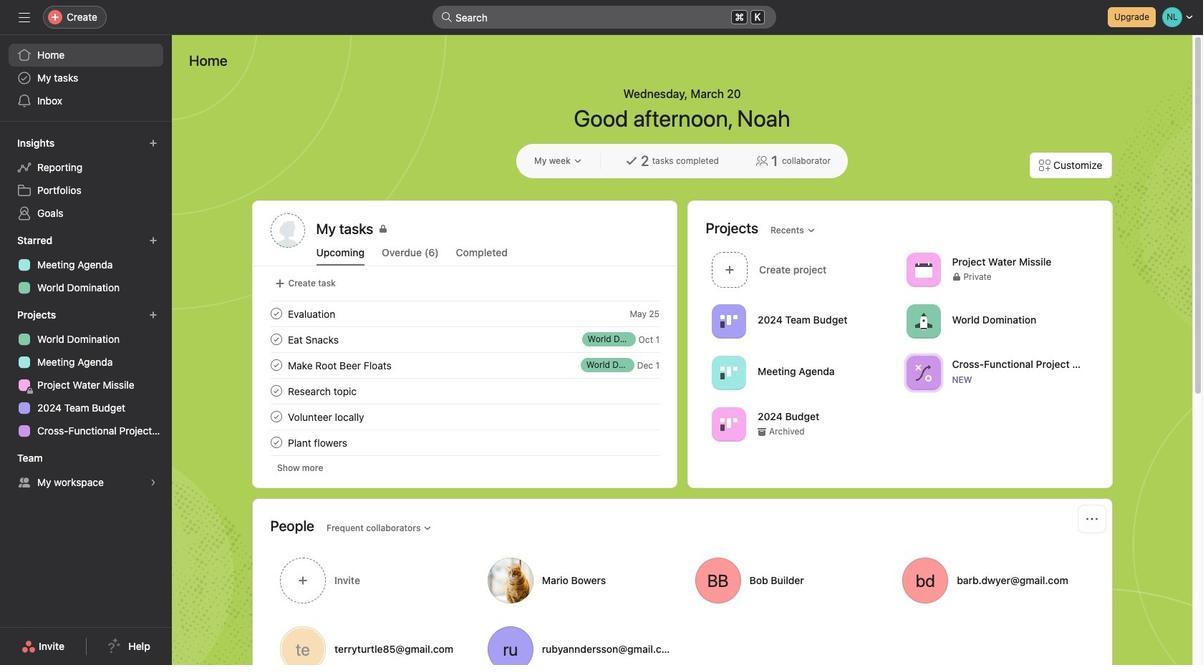 Task type: locate. For each thing, give the bounding box(es) containing it.
2 mark complete checkbox from the top
[[268, 331, 285, 348]]

3 mark complete image from the top
[[268, 383, 285, 400]]

1 mark complete image from the top
[[268, 305, 285, 322]]

see details, my workspace image
[[149, 479, 158, 487]]

new project or portfolio image
[[149, 311, 158, 320]]

mark complete checkbox for 2nd list item from the bottom
[[268, 383, 285, 400]]

1 vertical spatial mark complete checkbox
[[268, 434, 285, 451]]

1 vertical spatial mark complete image
[[268, 357, 285, 374]]

Mark complete checkbox
[[268, 383, 285, 400], [268, 434, 285, 451]]

1 vertical spatial board image
[[720, 416, 738, 433]]

3 list item from the top
[[253, 352, 677, 378]]

mark complete image
[[268, 305, 285, 322], [268, 408, 285, 426], [268, 434, 285, 451]]

Mark complete checkbox
[[268, 305, 285, 322], [268, 331, 285, 348], [268, 357, 285, 374], [268, 408, 285, 426]]

1 vertical spatial mark complete image
[[268, 408, 285, 426]]

projects element
[[0, 302, 172, 446]]

line_and_symbols image
[[915, 364, 932, 381]]

4 mark complete checkbox from the top
[[268, 408, 285, 426]]

mark complete checkbox for 5th list item from the top
[[268, 434, 285, 451]]

1 mark complete checkbox from the top
[[268, 383, 285, 400]]

3 mark complete image from the top
[[268, 434, 285, 451]]

0 vertical spatial mark complete image
[[268, 331, 285, 348]]

0 vertical spatial mark complete checkbox
[[268, 383, 285, 400]]

1 mark complete checkbox from the top
[[268, 305, 285, 322]]

list item
[[253, 301, 677, 327], [253, 327, 677, 352], [253, 352, 677, 378], [253, 378, 677, 404], [253, 430, 677, 456]]

2 vertical spatial mark complete image
[[268, 383, 285, 400]]

1 mark complete image from the top
[[268, 331, 285, 348]]

mark complete checkbox for second list item
[[268, 331, 285, 348]]

teams element
[[0, 446, 172, 497]]

3 mark complete checkbox from the top
[[268, 357, 285, 374]]

1 board image from the top
[[720, 364, 738, 381]]

5 list item from the top
[[253, 430, 677, 456]]

mark complete image for first list item from the top
[[268, 305, 285, 322]]

board image
[[720, 364, 738, 381], [720, 416, 738, 433]]

new insights image
[[149, 139, 158, 148]]

2 mark complete image from the top
[[268, 408, 285, 426]]

mark complete image for 5th list item from the top
[[268, 434, 285, 451]]

0 vertical spatial mark complete image
[[268, 305, 285, 322]]

2 mark complete image from the top
[[268, 357, 285, 374]]

2 mark complete checkbox from the top
[[268, 434, 285, 451]]

2 vertical spatial mark complete image
[[268, 434, 285, 451]]

calendar image
[[915, 261, 932, 278]]

global element
[[0, 35, 172, 121]]

0 vertical spatial board image
[[720, 364, 738, 381]]

mark complete image
[[268, 331, 285, 348], [268, 357, 285, 374], [268, 383, 285, 400]]

2 list item from the top
[[253, 327, 677, 352]]

None field
[[433, 6, 777, 29]]



Task type: describe. For each thing, give the bounding box(es) containing it.
mark complete checkbox for 3rd list item from the bottom of the page
[[268, 357, 285, 374]]

mark complete image for 2nd list item from the bottom
[[268, 383, 285, 400]]

add profile photo image
[[270, 213, 305, 248]]

starred element
[[0, 228, 172, 302]]

hide sidebar image
[[19, 11, 30, 23]]

mark complete image for second list item
[[268, 331, 285, 348]]

4 list item from the top
[[253, 378, 677, 404]]

mark complete image for 3rd list item from the bottom of the page
[[268, 357, 285, 374]]

insights element
[[0, 130, 172, 228]]

rocket image
[[915, 313, 932, 330]]

mark complete checkbox for first list item from the top
[[268, 305, 285, 322]]

prominent image
[[441, 11, 453, 23]]

board image
[[720, 313, 738, 330]]

1 list item from the top
[[253, 301, 677, 327]]

2 board image from the top
[[720, 416, 738, 433]]

Search tasks, projects, and more text field
[[433, 6, 777, 29]]

add items to starred image
[[149, 236, 158, 245]]



Task type: vqa. For each thing, say whether or not it's contained in the screenshot.
MAIN CONTENT inside Topics for next meeting dialog
no



